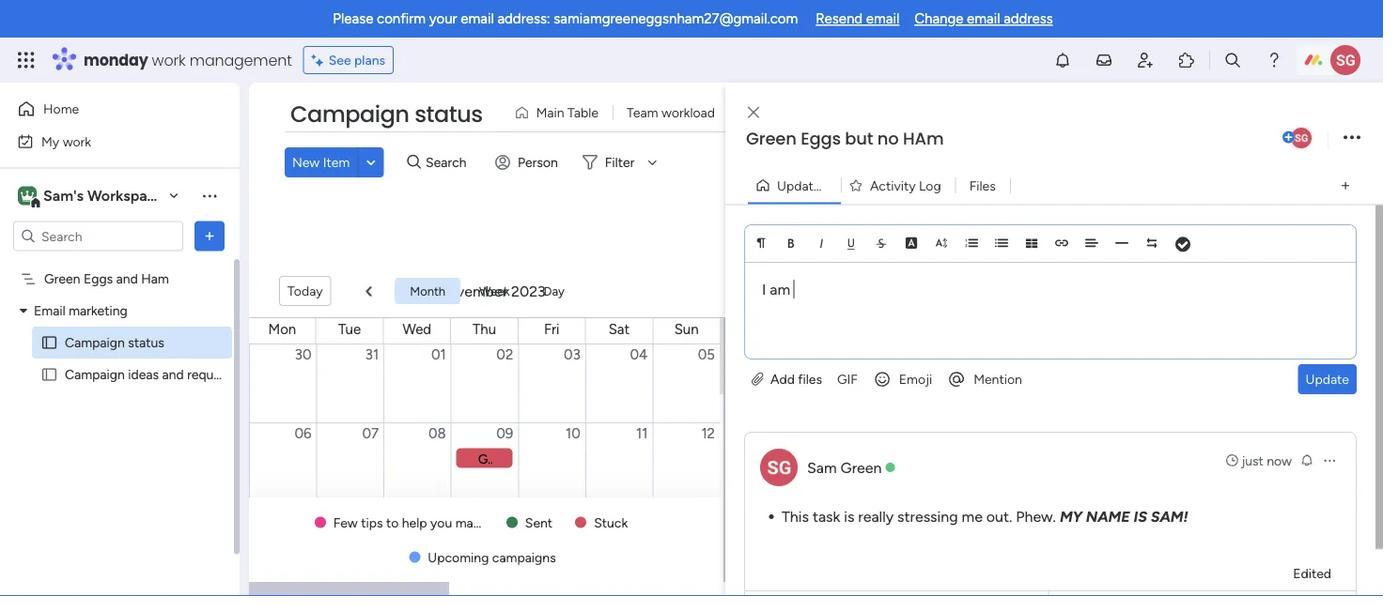 Task type: describe. For each thing, give the bounding box(es) containing it.
is
[[1134, 507, 1147, 525]]

files button
[[955, 171, 1010, 201]]

workspace options image
[[200, 186, 219, 205]]

change email address link
[[914, 10, 1053, 27]]

sun
[[674, 321, 699, 338]]

edited
[[1293, 566, 1331, 582]]

1 vertical spatial options image
[[200, 227, 219, 246]]

week link
[[464, 278, 525, 304]]

angle down image
[[366, 156, 376, 170]]

address:
[[497, 10, 550, 27]]

format image
[[755, 236, 768, 249]]

line image
[[1115, 236, 1129, 249]]

eggs for and
[[84, 271, 113, 287]]

task
[[813, 507, 840, 525]]

new
[[292, 155, 320, 171]]

see plans button
[[303, 46, 394, 74]]

monday work management
[[84, 49, 292, 70]]

update
[[1306, 371, 1349, 387]]

mention button
[[940, 364, 1030, 394]]

sam green
[[807, 459, 882, 476]]

gif
[[837, 371, 858, 387]]

really
[[858, 507, 894, 525]]

text color image
[[905, 236, 918, 249]]

just now link
[[1225, 451, 1292, 470]]

dapulse drag 2 image
[[728, 319, 734, 340]]

green eggs but no ham
[[746, 127, 944, 151]]

new item button
[[285, 148, 357, 178]]

week
[[479, 284, 510, 299]]

home
[[43, 101, 79, 117]]

month
[[410, 284, 445, 299]]

1 email from the left
[[461, 10, 494, 27]]

person
[[518, 155, 558, 171]]

reminder image
[[1300, 452, 1315, 467]]

mon
[[268, 321, 296, 338]]

team workload
[[627, 105, 715, 121]]

strikethrough image
[[875, 236, 888, 249]]

email
[[34, 303, 65, 319]]

emoji
[[899, 371, 932, 387]]

Green Eggs but no HAm field
[[741, 127, 1279, 151]]

campaign inside campaign status field
[[290, 99, 409, 130]]

0 horizontal spatial sam green image
[[1289, 126, 1314, 150]]

plans
[[354, 52, 385, 68]]

activity log
[[870, 178, 941, 194]]

home button
[[11, 94, 202, 124]]

bold image
[[785, 236, 798, 249]]

sam
[[807, 459, 837, 476]]

resend email
[[816, 10, 899, 27]]

dapulse attachment image
[[752, 371, 764, 387]]

just now
[[1242, 452, 1292, 468]]

dapulse addbtn image
[[1283, 132, 1295, 144]]

sam!
[[1151, 507, 1188, 525]]

green for green eggs but no ham
[[746, 127, 797, 151]]

resend
[[816, 10, 863, 27]]

activity
[[870, 178, 916, 194]]

today
[[288, 283, 323, 299]]

this task is really stressing me out. phew. my name is sam!
[[782, 507, 1188, 525]]

table image
[[1025, 236, 1038, 249]]

link image
[[1055, 236, 1068, 249]]

campaign for campaign status's 'public board' image
[[65, 335, 125, 351]]

workspace
[[87, 187, 164, 205]]

my work
[[41, 133, 91, 149]]

fri
[[544, 321, 560, 338]]

italic image
[[815, 236, 828, 249]]

campaigns
[[492, 550, 556, 566]]

table
[[568, 105, 599, 121]]

sam's workspace
[[43, 187, 164, 205]]

2023
[[511, 282, 546, 300]]

day link
[[529, 278, 580, 304]]

out.
[[986, 507, 1012, 525]]

resend email link
[[816, 10, 899, 27]]

sam green link
[[807, 459, 882, 476]]

green eggs and ham
[[44, 271, 169, 287]]

email for resend email
[[866, 10, 899, 27]]

email for change email address
[[967, 10, 1000, 27]]

format
[[740, 268, 782, 284]]

ideas
[[128, 367, 159, 383]]

upcoming
[[428, 550, 489, 566]]

but
[[845, 127, 873, 151]]

list box containing green eggs and ham
[[0, 259, 240, 597]]

day
[[544, 284, 565, 299]]

status inside list box
[[128, 335, 164, 351]]

work for my
[[63, 133, 91, 149]]

see plans
[[329, 52, 385, 68]]

close image
[[748, 106, 759, 120]]

marketing
[[69, 303, 128, 319]]

main
[[536, 105, 564, 121]]

public board image for campaign ideas and requests
[[40, 366, 58, 384]]

list arrow image
[[396, 285, 402, 297]]

no
[[877, 127, 899, 151]]

me
[[962, 507, 983, 525]]

add files
[[767, 371, 822, 387]]

Search in workspace field
[[39, 226, 157, 247]]

change
[[914, 10, 964, 27]]

search everything image
[[1223, 51, 1242, 70]]

2 horizontal spatial options image
[[1344, 125, 1361, 151]]

﻿i am
[[762, 280, 794, 298]]

phew.
[[1016, 507, 1056, 525]]

add view image
[[1342, 179, 1349, 192]]



Task type: locate. For each thing, give the bounding box(es) containing it.
align image
[[1085, 236, 1098, 249]]

0 vertical spatial eggs
[[801, 127, 841, 151]]

email right change
[[967, 10, 1000, 27]]

eggs inside field
[[801, 127, 841, 151]]

team
[[627, 105, 658, 121]]

/
[[830, 178, 835, 194]]

and right ideas at the left bottom
[[162, 367, 184, 383]]

1 horizontal spatial options image
[[1322, 453, 1337, 468]]

new item
[[292, 155, 350, 171]]

green down close icon
[[746, 127, 797, 151]]

just
[[1242, 452, 1264, 468]]

options image down workspace options image on the top left of page
[[200, 227, 219, 246]]

1 horizontal spatial eggs
[[801, 127, 841, 151]]

campaign status
[[290, 99, 483, 130], [65, 335, 164, 351]]

campaign status down marketing
[[65, 335, 164, 351]]

see
[[329, 52, 351, 68]]

1 horizontal spatial campaign status
[[290, 99, 483, 130]]

files
[[798, 371, 822, 387]]

inbox image
[[1095, 51, 1113, 70]]

arrow down image
[[641, 151, 664, 174]]

1 horizontal spatial status
[[415, 99, 483, 130]]

updates
[[777, 178, 827, 194]]

green for green eggs and ham
[[44, 271, 80, 287]]

2 public board image from the top
[[40, 366, 58, 384]]

green
[[746, 127, 797, 151], [44, 271, 80, 287], [841, 459, 882, 476]]

work right my
[[63, 133, 91, 149]]

monday
[[84, 49, 148, 70]]

0 vertical spatial work
[[152, 49, 186, 70]]

sam green image
[[1331, 45, 1361, 75], [1289, 126, 1314, 150]]

underline image
[[845, 236, 858, 249]]

filter button
[[575, 148, 664, 178]]

ham
[[903, 127, 944, 151]]

1 horizontal spatial work
[[152, 49, 186, 70]]

1 vertical spatial sam green image
[[1289, 126, 1314, 150]]

1 workspace image from the left
[[18, 186, 37, 206]]

campaign ideas and requests
[[65, 367, 238, 383]]

help image
[[1265, 51, 1284, 70]]

notifications image
[[1053, 51, 1072, 70]]

eggs left but
[[801, 127, 841, 151]]

1. numbers image
[[965, 236, 978, 249]]

size image
[[935, 236, 948, 249]]

eggs for but
[[801, 127, 841, 151]]

requests
[[187, 367, 238, 383]]

1 vertical spatial and
[[162, 367, 184, 383]]

now
[[1267, 452, 1292, 468]]

invite members image
[[1136, 51, 1155, 70]]

2 email from the left
[[866, 10, 899, 27]]

green inside list box
[[44, 271, 80, 287]]

1 vertical spatial eggs
[[84, 271, 113, 287]]

main table
[[536, 105, 599, 121]]

0 horizontal spatial work
[[63, 133, 91, 149]]

am
[[770, 280, 790, 298]]

work for monday
[[152, 49, 186, 70]]

3 email from the left
[[967, 10, 1000, 27]]

and for eggs
[[116, 271, 138, 287]]

tue
[[338, 321, 361, 338]]

my
[[1060, 507, 1082, 525]]

1 vertical spatial work
[[63, 133, 91, 149]]

your
[[429, 10, 457, 27]]

gif button
[[830, 364, 865, 394]]

status up ideas at the left bottom
[[128, 335, 164, 351]]

options image
[[1344, 125, 1361, 151], [200, 227, 219, 246], [1322, 453, 1337, 468]]

item
[[323, 155, 350, 171]]

campaign
[[290, 99, 409, 130], [65, 335, 125, 351], [65, 367, 125, 383]]

2 workspace image from the left
[[21, 186, 34, 206]]

apps image
[[1177, 51, 1196, 70]]

email marketing
[[34, 303, 128, 319]]

1 vertical spatial public board image
[[40, 366, 58, 384]]

ham
[[141, 271, 169, 287]]

updates / 1
[[777, 178, 844, 194]]

updates / 1 button
[[748, 171, 844, 201]]

stuck
[[594, 515, 628, 531]]

0 vertical spatial sam green image
[[1331, 45, 1361, 75]]

public board image
[[40, 334, 58, 352], [40, 366, 58, 384]]

list arrow image
[[366, 285, 372, 297]]

this
[[782, 507, 809, 525]]

is
[[844, 507, 854, 525]]

2 vertical spatial campaign
[[65, 367, 125, 383]]

0 vertical spatial campaign status
[[290, 99, 483, 130]]

options image right reminder icon
[[1322, 453, 1337, 468]]

main table button
[[507, 98, 613, 128]]

campaign left ideas at the left bottom
[[65, 367, 125, 383]]

workspace selection element
[[18, 185, 165, 209]]

person button
[[488, 148, 569, 178]]

campaign status up angle down image
[[290, 99, 483, 130]]

﻿i
[[762, 280, 766, 298]]

today button
[[279, 276, 331, 306]]

0 horizontal spatial eggs
[[84, 271, 113, 287]]

options image up "add view" icon
[[1344, 125, 1361, 151]]

please confirm your email address: samiamgreeneggsnham27@gmail.com
[[333, 10, 798, 27]]

email right resend
[[866, 10, 899, 27]]

campaign status inside campaign status field
[[290, 99, 483, 130]]

eggs up marketing
[[84, 271, 113, 287]]

0 horizontal spatial email
[[461, 10, 494, 27]]

name
[[1086, 507, 1130, 525]]

workspace image
[[18, 186, 37, 206], [21, 186, 34, 206]]

my
[[41, 133, 59, 149]]

confirm
[[377, 10, 426, 27]]

status up search "field"
[[415, 99, 483, 130]]

thu
[[473, 321, 496, 338]]

green inside field
[[746, 127, 797, 151]]

option
[[0, 262, 240, 266]]

work inside my work button
[[63, 133, 91, 149]]

filter
[[605, 155, 635, 171]]

0 horizontal spatial and
[[116, 271, 138, 287]]

campaign for campaign ideas and requests 'public board' image
[[65, 367, 125, 383]]

workload
[[662, 105, 715, 121]]

and left ham
[[116, 271, 138, 287]]

1 horizontal spatial email
[[866, 10, 899, 27]]

add
[[771, 371, 795, 387]]

2 vertical spatial options image
[[1322, 453, 1337, 468]]

0 vertical spatial public board image
[[40, 334, 58, 352]]

2 horizontal spatial email
[[967, 10, 1000, 27]]

1 vertical spatial status
[[128, 335, 164, 351]]

wed
[[403, 321, 431, 338]]

emoji button
[[865, 364, 940, 394]]

list box
[[0, 259, 240, 597]]

&bull; bullets image
[[995, 236, 1008, 249]]

1 vertical spatial campaign status
[[65, 335, 164, 351]]

and for ideas
[[162, 367, 184, 383]]

files
[[969, 178, 996, 194]]

work
[[152, 49, 186, 70], [63, 133, 91, 149]]

activity log button
[[841, 171, 955, 201]]

campaign down marketing
[[65, 335, 125, 351]]

2 vertical spatial green
[[841, 459, 882, 476]]

select product image
[[17, 51, 36, 70]]

public board image for campaign status
[[40, 334, 58, 352]]

team workload button
[[613, 98, 729, 128]]

please
[[333, 10, 373, 27]]

0 vertical spatial campaign
[[290, 99, 409, 130]]

upcoming campaigns
[[428, 550, 556, 566]]

status inside field
[[415, 99, 483, 130]]

v2 search image
[[407, 152, 421, 173]]

status
[[415, 99, 483, 130], [128, 335, 164, 351]]

update button
[[1298, 364, 1357, 394]]

work right monday on the top left of page
[[152, 49, 186, 70]]

Search field
[[421, 149, 477, 176]]

november 2023
[[437, 282, 546, 300]]

rtl ltr image
[[1145, 236, 1159, 249]]

address
[[1004, 10, 1053, 27]]

Campaign status field
[[286, 99, 487, 131]]

caret down image
[[20, 304, 27, 318]]

1 public board image from the top
[[40, 334, 58, 352]]

log
[[919, 178, 941, 194]]

1
[[838, 178, 844, 194]]

campaign up the item
[[290, 99, 409, 130]]

management
[[190, 49, 292, 70]]

0 horizontal spatial status
[[128, 335, 164, 351]]

0 vertical spatial green
[[746, 127, 797, 151]]

0 vertical spatial status
[[415, 99, 483, 130]]

mention
[[974, 371, 1022, 387]]

november
[[437, 282, 507, 300]]

samiamgreeneggsnham27@gmail.com
[[554, 10, 798, 27]]

2 horizontal spatial green
[[841, 459, 882, 476]]

stressing
[[897, 507, 958, 525]]

1 vertical spatial green
[[44, 271, 80, 287]]

green up email
[[44, 271, 80, 287]]

1 horizontal spatial green
[[746, 127, 797, 151]]

change email address
[[914, 10, 1053, 27]]

0 vertical spatial options image
[[1344, 125, 1361, 151]]

0 horizontal spatial campaign status
[[65, 335, 164, 351]]

1 vertical spatial campaign
[[65, 335, 125, 351]]

email right "your" at the left of the page
[[461, 10, 494, 27]]

checklist image
[[1176, 237, 1191, 250]]

email
[[461, 10, 494, 27], [866, 10, 899, 27], [967, 10, 1000, 27]]

green right sam
[[841, 459, 882, 476]]

1 horizontal spatial sam green image
[[1331, 45, 1361, 75]]

1 horizontal spatial and
[[162, 367, 184, 383]]

0 horizontal spatial options image
[[200, 227, 219, 246]]

0 horizontal spatial green
[[44, 271, 80, 287]]

0 vertical spatial and
[[116, 271, 138, 287]]



Task type: vqa. For each thing, say whether or not it's contained in the screenshot.
MON
yes



